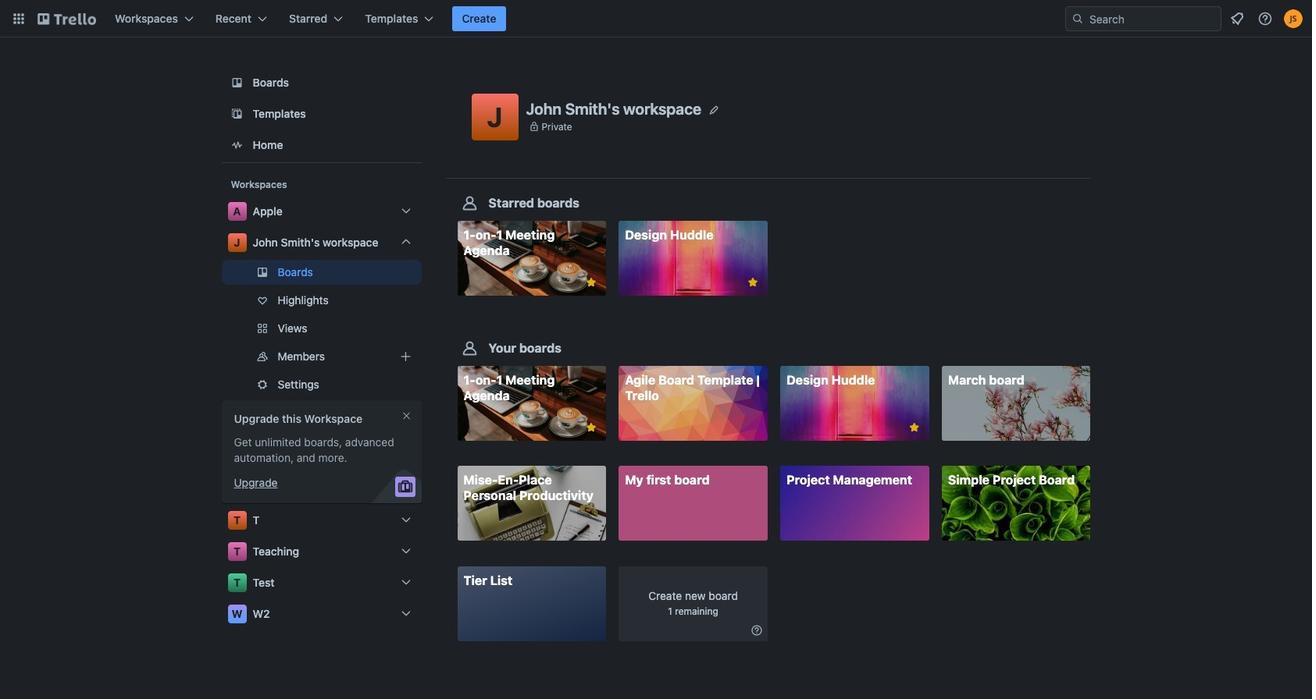 Task type: locate. For each thing, give the bounding box(es) containing it.
0 vertical spatial click to unstar this board. it will be removed from your starred list. image
[[746, 276, 760, 290]]

primary element
[[0, 0, 1312, 37]]

board image
[[228, 73, 246, 92]]

john smith (johnsmith38824343) image
[[1284, 9, 1303, 28]]

Search field
[[1084, 8, 1221, 30]]

click to unstar this board. it will be removed from your starred list. image
[[746, 276, 760, 290], [584, 421, 598, 435]]

home image
[[228, 136, 246, 155]]

0 horizontal spatial click to unstar this board. it will be removed from your starred list. image
[[584, 421, 598, 435]]

0 notifications image
[[1228, 9, 1246, 28]]

1 horizontal spatial click to unstar this board. it will be removed from your starred list. image
[[746, 276, 760, 290]]

open information menu image
[[1257, 11, 1273, 27]]



Task type: vqa. For each thing, say whether or not it's contained in the screenshot.
Home Image
yes



Task type: describe. For each thing, give the bounding box(es) containing it.
back to home image
[[37, 6, 96, 31]]

template board image
[[228, 105, 246, 123]]

1 vertical spatial click to unstar this board. it will be removed from your starred list. image
[[584, 421, 598, 435]]

search image
[[1071, 12, 1084, 25]]

add image
[[396, 348, 415, 366]]

sm image
[[749, 623, 764, 639]]

click to unstar this board. it will be removed from your starred list. image
[[584, 276, 598, 290]]



